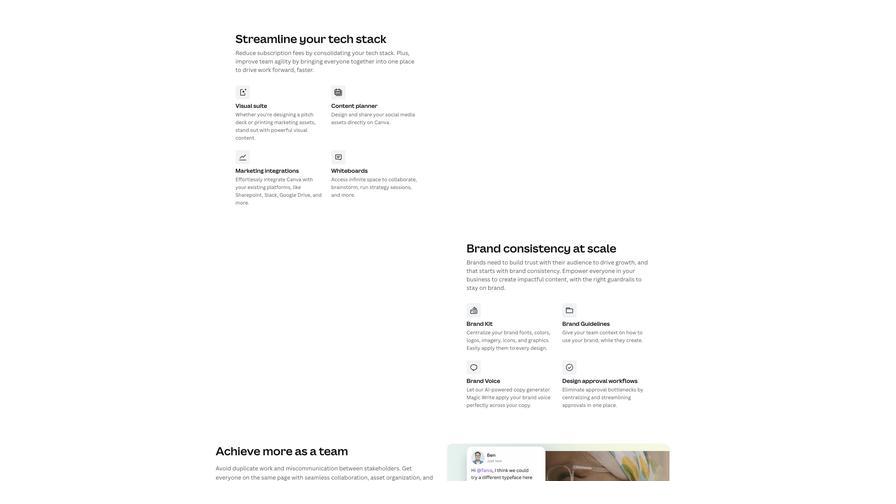 Task type: locate. For each thing, give the bounding box(es) containing it.
1 vertical spatial apply
[[496, 395, 509, 402]]

more. inside the whiteboards access infinite space to collaborate, brainstorm, run strategy sessions, and more.
[[341, 192, 355, 199]]

1 horizontal spatial everyone
[[324, 58, 350, 66]]

everyone down avoid
[[216, 474, 241, 482]]

a inside 'visual suite whether you're designing a pitch deck or printing marketing assets, stand out with powerful visual content.'
[[297, 111, 300, 118]]

work up same
[[260, 465, 273, 473]]

and inside avoid duplicate work and miscommunication between stakeholders. get everyone on the same page with seamless collaboration, asset organization, an
[[274, 465, 284, 473]]

0 vertical spatial drive
[[243, 66, 257, 74]]

by right bottlenecks
[[638, 387, 643, 394]]

and up directly
[[349, 111, 358, 118]]

more. down sharepoint,
[[236, 200, 249, 207]]

eliminate
[[562, 387, 585, 394]]

design.
[[531, 345, 547, 352]]

0 vertical spatial the
[[583, 276, 592, 284]]

stay
[[467, 285, 478, 292]]

collaboration,
[[331, 474, 369, 482]]

1 vertical spatial a
[[310, 444, 317, 460]]

stack.
[[379, 49, 395, 57]]

1 horizontal spatial more.
[[341, 192, 355, 199]]

your up fees
[[299, 31, 326, 46]]

team down subscription at the left top of the page
[[259, 58, 273, 66]]

your right use at the bottom
[[572, 338, 583, 344]]

perfectly
[[467, 403, 488, 409]]

0 horizontal spatial everyone
[[216, 474, 241, 482]]

place
[[400, 58, 415, 66]]

brand inside brand voice let our ai-powered copy generator magic write apply your brand voice perfectly across your copy.
[[467, 378, 484, 386]]

logos,
[[467, 338, 481, 344]]

pitch
[[301, 111, 313, 118]]

and up every
[[518, 338, 527, 344]]

canva.
[[374, 119, 391, 126]]

share
[[359, 111, 372, 118]]

design up assets
[[331, 111, 347, 118]]

empower
[[562, 268, 588, 275]]

team up avoid duplicate work and miscommunication between stakeholders. get everyone on the same page with seamless collaboration, asset organization, an on the bottom
[[319, 444, 348, 460]]

0 vertical spatial brand
[[510, 268, 526, 275]]

1 horizontal spatial by
[[306, 49, 313, 57]]

tech up together
[[366, 49, 378, 57]]

and inside brand consistency at scale brands need to build trust with their audience to drive growth, and that starts with brand consistency. empower everyone in your business to create impactful content, with the right guardrails to stay on brand.
[[638, 259, 648, 267]]

copy.
[[519, 403, 531, 409]]

approval up place.
[[586, 387, 607, 394]]

on
[[367, 119, 373, 126], [479, 285, 486, 292], [619, 330, 625, 337], [243, 474, 250, 482]]

achieve more as a team
[[216, 444, 348, 460]]

1 horizontal spatial design
[[562, 378, 581, 386]]

1 vertical spatial brand
[[504, 330, 518, 337]]

context
[[600, 330, 618, 337]]

1 vertical spatial everyone
[[590, 268, 615, 275]]

consolidating
[[314, 49, 351, 57]]

by down fees
[[292, 58, 299, 66]]

to right how
[[638, 330, 643, 337]]

in up guardrails
[[616, 268, 621, 275]]

and right growth,
[[638, 259, 648, 267]]

agility
[[275, 58, 291, 66]]

one down stack.
[[388, 58, 398, 66]]

apply down powered
[[496, 395, 509, 402]]

with inside 'visual suite whether you're designing a pitch deck or printing marketing assets, stand out with powerful visual content.'
[[260, 127, 270, 134]]

brand for brand guidelines
[[562, 321, 580, 328]]

with right page
[[292, 474, 303, 482]]

design up eliminate
[[562, 378, 581, 386]]

by up "bringing"
[[306, 49, 313, 57]]

1 horizontal spatial the
[[583, 276, 592, 284]]

tech up consolidating
[[328, 31, 354, 46]]

while
[[601, 338, 613, 344]]

1 horizontal spatial tech
[[366, 49, 378, 57]]

1 horizontal spatial apply
[[496, 395, 509, 402]]

2 vertical spatial brand
[[522, 395, 537, 402]]

0 vertical spatial design
[[331, 111, 347, 118]]

0 vertical spatial work
[[258, 66, 271, 74]]

drive down scale
[[600, 259, 614, 267]]

brands
[[467, 259, 486, 267]]

0 vertical spatial in
[[616, 268, 621, 275]]

work left forward, on the left top
[[258, 66, 271, 74]]

0 vertical spatial apply
[[482, 345, 495, 352]]

one left place.
[[593, 403, 602, 409]]

0 horizontal spatial team
[[259, 58, 273, 66]]

design
[[331, 111, 347, 118], [562, 378, 581, 386]]

0 horizontal spatial tech
[[328, 31, 354, 46]]

to inside the whiteboards access infinite space to collaborate, brainstorm, run strategy sessions, and more.
[[382, 176, 387, 183]]

brand up icons,
[[504, 330, 518, 337]]

in inside the 'design approval workflows eliminate approval bottlenecks by centralizing and streamlining approvals in one place.'
[[587, 403, 592, 409]]

consistency
[[503, 241, 571, 256]]

a left pitch
[[297, 111, 300, 118]]

brand up give
[[562, 321, 580, 328]]

1 vertical spatial the
[[251, 474, 260, 482]]

0 horizontal spatial in
[[587, 403, 592, 409]]

0 horizontal spatial by
[[292, 58, 299, 66]]

on down share
[[367, 119, 373, 126]]

suite
[[253, 102, 267, 110]]

build
[[510, 259, 523, 267]]

brand up our
[[467, 378, 484, 386]]

and inside the whiteboards access infinite space to collaborate, brainstorm, run strategy sessions, and more.
[[331, 192, 340, 199]]

avoid
[[216, 465, 231, 473]]

with inside the marketing integrations effortlessly integrate canva with ​ your existing platforms, like sharepoint, slack, google drive, ​and more.
[[303, 176, 313, 183]]

on inside content planner design and share your social media assets directly on canva.
[[367, 119, 373, 126]]

approval
[[582, 378, 607, 386], [586, 387, 607, 394]]

1 horizontal spatial team
[[319, 444, 348, 460]]

improve
[[236, 58, 258, 66]]

content planner design and share your social media assets directly on canva.
[[331, 102, 415, 126]]

2 horizontal spatial everyone
[[590, 268, 615, 275]]

more. down brainstorm,
[[341, 192, 355, 199]]

stand
[[236, 127, 249, 134]]

work
[[258, 66, 271, 74], [260, 465, 273, 473]]

and right centralizing
[[591, 395, 600, 402]]

1 vertical spatial one
[[593, 403, 602, 409]]

brand down build
[[510, 268, 526, 275]]

together
[[351, 58, 375, 66]]

whiteboards
[[331, 167, 368, 175]]

0 horizontal spatial drive
[[243, 66, 257, 74]]

brand inside brand consistency at scale brands need to build trust with their audience to drive growth, and that starts with brand consistency. empower everyone in your business to create impactful content, with the right guardrails to stay on brand.
[[510, 268, 526, 275]]

with down empower at right bottom
[[570, 276, 582, 284]]

0 horizontal spatial the
[[251, 474, 260, 482]]

to up brand.
[[492, 276, 498, 284]]

fonts,
[[519, 330, 533, 337]]

2 vertical spatial team
[[319, 444, 348, 460]]

brand for brand consistency at scale
[[467, 241, 501, 256]]

avoid duplicate work and miscommunication between stakeholders. get everyone on the same page with seamless collaboration, asset organization, an
[[216, 465, 433, 482]]

0 vertical spatial by
[[306, 49, 313, 57]]

brand inside brand kit centralize your brand fonts, colors, logos, imagery, icons, and graphics. easily apply them to every design.
[[467, 321, 484, 328]]

brand up copy.
[[522, 395, 537, 402]]

audience
[[567, 259, 592, 267]]

1 horizontal spatial drive
[[600, 259, 614, 267]]

0 vertical spatial more.
[[341, 192, 355, 199]]

brand inside brand voice let our ai-powered copy generator magic write apply your brand voice perfectly across your copy.
[[522, 395, 537, 402]]

one
[[388, 58, 398, 66], [593, 403, 602, 409]]

2 horizontal spatial team
[[586, 330, 598, 337]]

magic
[[467, 395, 481, 402]]

team up brand,
[[586, 330, 598, 337]]

whiteboards access infinite space to collaborate, brainstorm, run strategy sessions, and more.
[[331, 167, 417, 199]]

voice
[[538, 395, 551, 402]]

miscommunication
[[286, 465, 338, 473]]

with inside avoid duplicate work and miscommunication between stakeholders. get everyone on the same page with seamless collaboration, asset organization, an
[[292, 474, 303, 482]]

0 horizontal spatial a
[[297, 111, 300, 118]]

one inside the 'design approval workflows eliminate approval bottlenecks by centralizing and streamlining approvals in one place.'
[[593, 403, 602, 409]]

run
[[360, 184, 368, 191]]

team
[[259, 58, 273, 66], [586, 330, 598, 337], [319, 444, 348, 460]]

to down the improve at the top left of page
[[236, 66, 241, 74]]

your down growth,
[[623, 268, 635, 275]]

0 vertical spatial one
[[388, 58, 398, 66]]

one inside streamline your tech stack reduce subscription fees by consolidating your tech stack. plus, improve team agility by bringing everyone together into one place to drive work forward, faster.
[[388, 58, 398, 66]]

need
[[487, 259, 501, 267]]

apply down imagery,
[[482, 345, 495, 352]]

0 vertical spatial everyone
[[324, 58, 350, 66]]

to down scale
[[593, 259, 599, 267]]

1 vertical spatial in
[[587, 403, 592, 409]]

your up canva.
[[373, 111, 384, 118]]

your down copy
[[510, 395, 521, 402]]

social
[[385, 111, 399, 118]]

on up they
[[619, 330, 625, 337]]

on down business
[[479, 285, 486, 292]]

1 vertical spatial drive
[[600, 259, 614, 267]]

your down the effortlessly
[[236, 184, 246, 191]]

in right "approvals"
[[587, 403, 592, 409]]

your inside brand consistency at scale brands need to build trust with their audience to drive growth, and that starts with brand consistency. empower everyone in your business to create impactful content, with the right guardrails to stay on brand.
[[623, 268, 635, 275]]

with left ​
[[303, 176, 313, 183]]

your up imagery,
[[492, 330, 503, 337]]

everyone up right
[[590, 268, 615, 275]]

2 vertical spatial by
[[638, 387, 643, 394]]

everyone
[[324, 58, 350, 66], [590, 268, 615, 275], [216, 474, 241, 482]]

design inside the 'design approval workflows eliminate approval bottlenecks by centralizing and streamlining approvals in one place.'
[[562, 378, 581, 386]]

the left same
[[251, 474, 260, 482]]

brand for brand kit
[[467, 321, 484, 328]]

directly
[[348, 119, 366, 126]]

to
[[236, 66, 241, 74], [382, 176, 387, 183], [502, 259, 508, 267], [593, 259, 599, 267], [492, 276, 498, 284], [636, 276, 642, 284], [638, 330, 643, 337], [510, 345, 515, 352]]

drive down the improve at the top left of page
[[243, 66, 257, 74]]

to up strategy
[[382, 176, 387, 183]]

1 horizontal spatial one
[[593, 403, 602, 409]]

and down brainstorm,
[[331, 192, 340, 199]]

strategy
[[370, 184, 389, 191]]

everyone inside brand consistency at scale brands need to build trust with their audience to drive growth, and that starts with brand consistency. empower everyone in your business to create impactful content, with the right guardrails to stay on brand.
[[590, 268, 615, 275]]

on inside avoid duplicate work and miscommunication between stakeholders. get everyone on the same page with seamless collaboration, asset organization, an
[[243, 474, 250, 482]]

1 vertical spatial work
[[260, 465, 273, 473]]

0 horizontal spatial apply
[[482, 345, 495, 352]]

everyone down consolidating
[[324, 58, 350, 66]]

1 vertical spatial more.
[[236, 200, 249, 207]]

asset
[[370, 474, 385, 482]]

brand
[[467, 241, 501, 256], [467, 321, 484, 328], [562, 321, 580, 328], [467, 378, 484, 386]]

on down duplicate
[[243, 474, 250, 482]]

2 horizontal spatial by
[[638, 387, 643, 394]]

them
[[496, 345, 509, 352]]

access
[[331, 176, 348, 183]]

1 vertical spatial tech
[[366, 49, 378, 57]]

forward,
[[272, 66, 295, 74]]

brand inside brand guidelines give your team context on how to use your brand, while they create.
[[562, 321, 580, 328]]

and inside content planner design and share your social media assets directly on canva.
[[349, 111, 358, 118]]

0 vertical spatial team
[[259, 58, 273, 66]]

design inside content planner design and share your social media assets directly on canva.
[[331, 111, 347, 118]]

with down printing
[[260, 127, 270, 134]]

the left right
[[583, 276, 592, 284]]

stakeholders.
[[364, 465, 401, 473]]

1 vertical spatial team
[[586, 330, 598, 337]]

to down icons,
[[510, 345, 515, 352]]

content
[[331, 102, 355, 110]]

0 horizontal spatial design
[[331, 111, 347, 118]]

a right as
[[310, 444, 317, 460]]

0 horizontal spatial one
[[388, 58, 398, 66]]

brand voice let our ai-powered copy generator magic write apply your brand voice perfectly across your copy.
[[467, 378, 551, 409]]

1 horizontal spatial in
[[616, 268, 621, 275]]

apply inside brand kit centralize your brand fonts, colors, logos, imagery, icons, and graphics. easily apply them to every design.
[[482, 345, 495, 352]]

impactful
[[518, 276, 544, 284]]

colors,
[[534, 330, 550, 337]]

your up together
[[352, 49, 365, 57]]

sessions,
[[390, 184, 412, 191]]

brand inside brand kit centralize your brand fonts, colors, logos, imagery, icons, and graphics. easily apply them to every design.
[[504, 330, 518, 337]]

brand for brand voice
[[467, 378, 484, 386]]

tech
[[328, 31, 354, 46], [366, 49, 378, 57]]

brand,
[[584, 338, 600, 344]]

centralizing
[[562, 395, 590, 402]]

apply inside brand voice let our ai-powered copy generator magic write apply your brand voice perfectly across your copy.
[[496, 395, 509, 402]]

brand.
[[488, 285, 506, 292]]

1 vertical spatial by
[[292, 58, 299, 66]]

0 vertical spatial a
[[297, 111, 300, 118]]

as
[[295, 444, 307, 460]]

brand up brands at the bottom right of the page
[[467, 241, 501, 256]]

approval up eliminate
[[582, 378, 607, 386]]

brand up the centralize
[[467, 321, 484, 328]]

team inside brand guidelines give your team context on how to use your brand, while they create.
[[586, 330, 598, 337]]

place.
[[603, 403, 617, 409]]

faster.
[[297, 66, 314, 74]]

design approval workflows eliminate approval bottlenecks by centralizing and streamlining approvals in one place.
[[562, 378, 643, 409]]

visual
[[236, 102, 252, 110]]

content,
[[545, 276, 568, 284]]

and up page
[[274, 465, 284, 473]]

your
[[299, 31, 326, 46], [352, 49, 365, 57], [373, 111, 384, 118], [236, 184, 246, 191], [623, 268, 635, 275], [492, 330, 503, 337], [574, 330, 585, 337], [572, 338, 583, 344], [510, 395, 521, 402], [506, 403, 517, 409]]

2 vertical spatial everyone
[[216, 474, 241, 482]]

1 vertical spatial design
[[562, 378, 581, 386]]

in inside brand consistency at scale brands need to build trust with their audience to drive growth, and that starts with brand consistency. empower everyone in your business to create impactful content, with the right guardrails to stay on brand.
[[616, 268, 621, 275]]

your left copy.
[[506, 403, 517, 409]]

everyone inside avoid duplicate work and miscommunication between stakeholders. get everyone on the same page with seamless collaboration, asset organization, an
[[216, 474, 241, 482]]

brand inside brand consistency at scale brands need to build trust with their audience to drive growth, and that starts with brand consistency. empower everyone in your business to create impactful content, with the right guardrails to stay on brand.
[[467, 241, 501, 256]]

0 horizontal spatial more.
[[236, 200, 249, 207]]

kit
[[485, 321, 493, 328]]



Task type: vqa. For each thing, say whether or not it's contained in the screenshot.
the right Design
yes



Task type: describe. For each thing, give the bounding box(es) containing it.
give
[[562, 330, 573, 337]]

the inside brand consistency at scale brands need to build trust with their audience to drive growth, and that starts with brand consistency. empower everyone in your business to create impactful content, with the right guardrails to stay on brand.
[[583, 276, 592, 284]]

brand consistency at scale brands need to build trust with their audience to drive growth, and that starts with brand consistency. empower everyone in your business to create impactful content, with the right guardrails to stay on brand.
[[467, 241, 648, 292]]

marketing integrations effortlessly integrate canva with ​ your existing platforms, like sharepoint, slack, google drive, ​and more.
[[236, 167, 322, 207]]

business
[[467, 276, 490, 284]]

let
[[467, 387, 474, 394]]

streamlining
[[601, 395, 631, 402]]

across
[[490, 403, 505, 409]]

page
[[277, 474, 290, 482]]

ai-
[[485, 387, 492, 394]]

collaborate,
[[388, 176, 417, 183]]

1 vertical spatial approval
[[586, 387, 607, 394]]

streamline your tech stack reduce subscription fees by consolidating your tech stack. plus, improve team agility by bringing everyone together into one place to drive work forward, faster.
[[236, 31, 415, 74]]

drive inside streamline your tech stack reduce subscription fees by consolidating your tech stack. plus, improve team agility by bringing everyone together into one place to drive work forward, faster.
[[243, 66, 257, 74]]

to inside brand guidelines give your team context on how to use your brand, while they create.
[[638, 330, 643, 337]]

and inside the 'design approval workflows eliminate approval bottlenecks by centralizing and streamlining approvals in one place.'
[[591, 395, 600, 402]]

everyone inside streamline your tech stack reduce subscription fees by consolidating your tech stack. plus, improve team agility by bringing everyone together into one place to drive work forward, faster.
[[324, 58, 350, 66]]

growth,
[[616, 259, 636, 267]]

on inside brand guidelines give your team context on how to use your brand, while they create.
[[619, 330, 625, 337]]

streamline
[[236, 31, 297, 46]]

seamless
[[305, 474, 330, 482]]

subscription
[[257, 49, 292, 57]]

0 vertical spatial approval
[[582, 378, 607, 386]]

like
[[293, 184, 301, 191]]

media
[[400, 111, 415, 118]]

marketing
[[274, 119, 298, 126]]

to inside brand kit centralize your brand fonts, colors, logos, imagery, icons, and graphics. easily apply them to every design.
[[510, 345, 515, 352]]

your inside the marketing integrations effortlessly integrate canva with ​ your existing platforms, like sharepoint, slack, google drive, ​and more.
[[236, 184, 246, 191]]

plus,
[[397, 49, 410, 57]]

with up create
[[497, 268, 508, 275]]

slack,
[[264, 192, 278, 199]]

imagery,
[[482, 338, 502, 344]]

centralize
[[467, 330, 491, 337]]

deck
[[236, 119, 247, 126]]

to right guardrails
[[636, 276, 642, 284]]

out
[[250, 127, 258, 134]]

graphics.
[[528, 338, 550, 344]]

at
[[573, 241, 585, 256]]

planner
[[356, 102, 378, 110]]

write
[[482, 395, 495, 402]]

use
[[562, 338, 571, 344]]

assets
[[331, 119, 346, 126]]

integrations
[[265, 167, 299, 175]]

their
[[553, 259, 566, 267]]

assets,
[[299, 119, 316, 126]]

guidelines
[[581, 321, 610, 328]]

visual
[[294, 127, 307, 134]]

more. inside the marketing integrations effortlessly integrate canva with ​ your existing platforms, like sharepoint, slack, google drive, ​and more.
[[236, 200, 249, 207]]

on inside brand consistency at scale brands need to build trust with their audience to drive growth, and that starts with brand consistency. empower everyone in your business to create impactful content, with the right guardrails to stay on brand.
[[479, 285, 486, 292]]

workflows
[[609, 378, 638, 386]]

your right give
[[574, 330, 585, 337]]

brand guidelines give your team context on how to use your brand, while they create.
[[562, 321, 643, 344]]

to right 'need'
[[502, 259, 508, 267]]

1 horizontal spatial a
[[310, 444, 317, 460]]

drive inside brand consistency at scale brands need to build trust with their audience to drive growth, and that starts with brand consistency. empower everyone in your business to create impactful content, with the right guardrails to stay on brand.
[[600, 259, 614, 267]]

work inside avoid duplicate work and miscommunication between stakeholders. get everyone on the same page with seamless collaboration, asset organization, an
[[260, 465, 273, 473]]

powered
[[491, 387, 512, 394]]

organization,
[[386, 474, 421, 482]]

existing
[[248, 184, 266, 191]]

work inside streamline your tech stack reduce subscription fees by consolidating your tech stack. plus, improve team agility by bringing everyone together into one place to drive work forward, faster.
[[258, 66, 271, 74]]

the inside avoid duplicate work and miscommunication between stakeholders. get everyone on the same page with seamless collaboration, asset organization, an
[[251, 474, 260, 482]]

sharepoint,
[[236, 192, 263, 199]]

designing
[[273, 111, 296, 118]]

team for brand guidelines give your team context on how to use your brand, while they create.
[[586, 330, 598, 337]]

every
[[516, 345, 529, 352]]

powerful
[[271, 127, 292, 134]]

bringing
[[301, 58, 323, 66]]

platforms,
[[267, 184, 292, 191]]

how
[[626, 330, 636, 337]]

stack
[[356, 31, 386, 46]]

canva
[[287, 176, 301, 183]]

to inside streamline your tech stack reduce subscription fees by consolidating your tech stack. plus, improve team agility by bringing everyone together into one place to drive work forward, faster.
[[236, 66, 241, 74]]

with up consistency.
[[539, 259, 551, 267]]

create
[[499, 276, 516, 284]]

0 vertical spatial tech
[[328, 31, 354, 46]]

approvals
[[562, 403, 586, 409]]

content.
[[236, 135, 256, 142]]

copy
[[514, 387, 525, 394]]

into
[[376, 58, 387, 66]]

or
[[248, 119, 253, 126]]

your inside brand kit centralize your brand fonts, colors, logos, imagery, icons, and graphics. easily apply them to every design.
[[492, 330, 503, 337]]

our
[[475, 387, 484, 394]]

that
[[467, 268, 478, 275]]

​and
[[313, 192, 322, 199]]

drive,
[[298, 192, 312, 199]]

fees
[[293, 49, 304, 57]]

infinite
[[349, 176, 366, 183]]

team inside streamline your tech stack reduce subscription fees by consolidating your tech stack. plus, improve team agility by bringing everyone together into one place to drive work forward, faster.
[[259, 58, 273, 66]]

generator
[[527, 387, 550, 394]]

team for achieve more as a team
[[319, 444, 348, 460]]

scale
[[587, 241, 616, 256]]

between
[[339, 465, 363, 473]]

brainstorm,
[[331, 184, 359, 191]]

and inside brand kit centralize your brand fonts, colors, logos, imagery, icons, and graphics. easily apply them to every design.
[[518, 338, 527, 344]]

brand kit centralize your brand fonts, colors, logos, imagery, icons, and graphics. easily apply them to every design.
[[467, 321, 550, 352]]

achieve
[[216, 444, 260, 460]]

your inside content planner design and share your social media assets directly on canva.
[[373, 111, 384, 118]]

by inside the 'design approval workflows eliminate approval bottlenecks by centralizing and streamlining approvals in one place.'
[[638, 387, 643, 394]]

integrate
[[264, 176, 285, 183]]

effortlessly
[[236, 176, 263, 183]]



